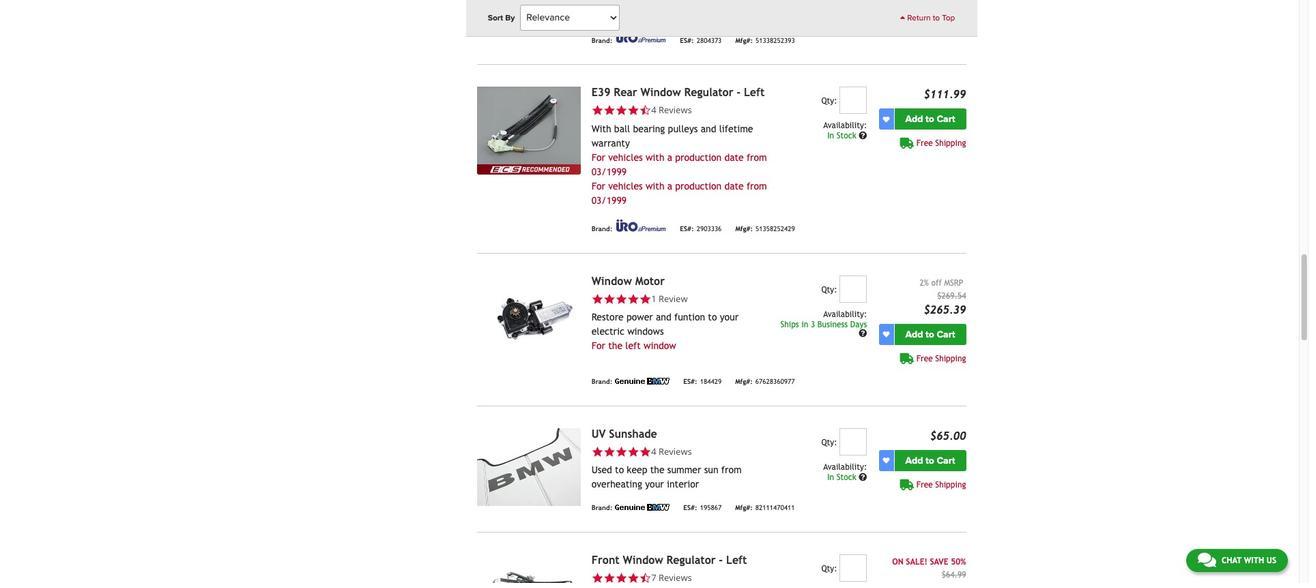 Task type: vqa. For each thing, say whether or not it's contained in the screenshot.
the topmost "the"
yes



Task type: describe. For each thing, give the bounding box(es) containing it.
1 vertical spatial window
[[592, 275, 632, 288]]

add to cart button for $111.99
[[895, 109, 966, 130]]

2 half star image from the top
[[639, 573, 651, 584]]

1 vertical spatial a
[[668, 152, 673, 163]]

free for window motor
[[917, 354, 933, 364]]

1 vertical spatial with
[[646, 181, 665, 192]]

to down $111.99
[[926, 113, 935, 125]]

mfg#: for window motor
[[735, 379, 753, 386]]

add for $111.99
[[906, 113, 923, 125]]

front
[[592, 554, 620, 567]]

sun
[[704, 465, 719, 476]]

windows
[[627, 326, 664, 337]]

to down $265.39
[[926, 329, 935, 340]]

es#2804373 - 51338252393 - e39 premium front window regulator - left - does not include a window motor - uro premium - bmw image
[[477, 0, 581, 32]]

motor
[[635, 275, 665, 288]]

to left top
[[933, 13, 940, 23]]

0 vertical spatial regulator
[[684, 86, 734, 99]]

keep
[[627, 465, 648, 476]]

2%
[[920, 278, 929, 288]]

bearing
[[633, 123, 665, 134]]

2804373
[[697, 37, 722, 44]]

window motor link
[[592, 275, 665, 288]]

in stock for $65.00
[[828, 473, 859, 482]]

es#195867 - 82111470411 - uv sunshade - used to keep the summer sun from overheating your interior - genuine bmw - bmw image
[[477, 429, 581, 506]]

mfg#: 51338252393
[[736, 37, 795, 44]]

qty: for e39 rear window regulator - left
[[822, 96, 837, 106]]

used to keep the summer sun from overheating your interior
[[592, 465, 742, 490]]

by
[[505, 13, 515, 23]]

uv sunshade link
[[592, 428, 657, 441]]

2 vertical spatial window
[[623, 554, 663, 567]]

qty: for uv sunshade
[[822, 438, 837, 448]]

4 for rear
[[651, 104, 657, 116]]

reviews for sunshade
[[659, 446, 692, 458]]

msrp
[[945, 278, 964, 288]]

1 date from the top
[[725, 152, 744, 163]]

3
[[811, 320, 815, 330]]

2 date from the top
[[725, 181, 744, 192]]

4 for sunshade
[[651, 446, 657, 458]]

1
[[651, 293, 657, 305]]

does
[[592, 3, 612, 14]]

not
[[615, 3, 629, 14]]

overheating
[[592, 479, 642, 490]]

in stock for $111.99
[[828, 131, 859, 141]]

used
[[592, 465, 612, 476]]

1 vertical spatial left
[[726, 554, 747, 567]]

mfg#: for uv sunshade
[[735, 505, 753, 512]]

mfg#: for e39 rear window regulator - left
[[736, 226, 753, 233]]

comments image
[[1198, 552, 1216, 569]]

free shipping for e39 rear window regulator - left
[[917, 139, 966, 148]]

free shipping for uv sunshade
[[917, 480, 966, 490]]

2 1 review link from the left
[[651, 293, 688, 305]]

es#: 2903336
[[680, 226, 722, 233]]

es#4304620 - 51338252393 - front window regulator - left - does not include window motor - bavarian autosport - bmw image
[[477, 555, 581, 584]]

off
[[932, 278, 942, 288]]

mfg#: 67628360977
[[735, 379, 795, 386]]

2 vertical spatial with
[[1244, 556, 1264, 566]]

availability: for $65.00
[[824, 463, 867, 472]]

2 for from the top
[[592, 181, 606, 192]]

in
[[802, 320, 808, 330]]

mfg#: 51358252429
[[736, 226, 795, 233]]

with
[[592, 123, 611, 134]]

left
[[626, 341, 641, 352]]

1 shipping from the top
[[936, 6, 966, 16]]

ships in 3 business days
[[781, 320, 867, 330]]

sort by
[[488, 13, 515, 23]]

top
[[942, 13, 955, 23]]

your inside restore power and funtion to your electric windows for the left window
[[720, 312, 739, 323]]

uv
[[592, 428, 606, 441]]

front window regulator - left
[[592, 554, 747, 567]]

stock for $65.00
[[837, 473, 857, 482]]

0 vertical spatial window
[[641, 86, 681, 99]]

to inside restore power and funtion to your electric windows for the left window
[[708, 312, 717, 323]]

ecs tuning recommends this product. image
[[477, 165, 581, 175]]

sort
[[488, 13, 503, 23]]

pulleys
[[668, 123, 698, 134]]

stock for $111.99
[[837, 131, 857, 141]]

e39 rear window regulator - left link
[[592, 86, 765, 99]]

free for uv sunshade
[[917, 480, 933, 490]]

free for e39 rear window regulator - left
[[917, 139, 933, 148]]

es#: 2804373
[[680, 37, 722, 44]]

51338252393
[[756, 37, 795, 44]]

82111470411
[[756, 505, 795, 512]]

your inside used to keep the summer sun from overheating your interior
[[645, 479, 664, 490]]

review
[[659, 293, 688, 305]]

restore power and funtion to your electric windows for the left window
[[592, 312, 739, 352]]

50%
[[951, 558, 966, 567]]

ships
[[781, 320, 799, 330]]

cart for $111.99
[[937, 113, 955, 125]]

1 03/1999 from the top
[[592, 166, 627, 177]]

es#: 195867
[[684, 505, 722, 512]]

does not include a window motor
[[592, 3, 735, 14]]

genuine bmw - corporate logo image for motor
[[615, 378, 670, 385]]

67628360977
[[756, 379, 795, 386]]

e39 rear window regulator - left
[[592, 86, 765, 99]]

2 add to cart from the top
[[906, 329, 955, 340]]

195867
[[700, 505, 722, 512]]

2 availability: from the top
[[824, 310, 867, 319]]

shipping for uv sunshade
[[936, 480, 966, 490]]

the inside used to keep the summer sun from overheating your interior
[[650, 465, 665, 476]]

summer
[[668, 465, 701, 476]]

front window regulator - left link
[[592, 554, 747, 567]]

add for $65.00
[[906, 455, 923, 467]]

lifetime
[[719, 123, 753, 134]]

window motor
[[592, 275, 665, 288]]

es#: left 2804373
[[680, 37, 694, 44]]

2 production from the top
[[675, 181, 722, 192]]

sale!
[[906, 558, 928, 567]]

warranty
[[592, 138, 630, 149]]

in for $111.99
[[828, 131, 834, 141]]

2903336
[[697, 226, 722, 233]]

business
[[818, 320, 848, 330]]

2 vertical spatial a
[[668, 181, 673, 192]]

window inside restore power and funtion to your electric windows for the left window
[[644, 341, 676, 352]]

funtion
[[674, 312, 705, 323]]

1 review
[[651, 293, 688, 305]]

51358252429
[[756, 226, 795, 233]]

for inside restore power and funtion to your electric windows for the left window
[[592, 341, 606, 352]]



Task type: locate. For each thing, give the bounding box(es) containing it.
1 vertical spatial regulator
[[667, 554, 716, 567]]

shipping right return
[[936, 6, 966, 16]]

us
[[1267, 556, 1277, 566]]

1 vertical spatial production
[[675, 181, 722, 192]]

window left motor
[[674, 3, 706, 14]]

-
[[737, 86, 741, 99], [719, 554, 723, 567]]

0 vertical spatial add
[[906, 113, 923, 125]]

genuine bmw - corporate logo image
[[615, 378, 670, 385], [615, 504, 670, 511]]

genuine bmw - corporate logo image for sunshade
[[615, 504, 670, 511]]

4 reviews link
[[592, 104, 768, 117], [651, 104, 692, 117], [592, 446, 768, 458], [651, 446, 692, 458]]

question circle image
[[859, 132, 867, 140], [859, 330, 867, 338], [859, 474, 867, 482]]

1 vertical spatial add to cart button
[[895, 324, 966, 345]]

from right the sun
[[721, 465, 742, 476]]

chat
[[1222, 556, 1242, 566]]

brand: for window
[[592, 379, 613, 386]]

add to cart down $265.39
[[906, 329, 955, 340]]

free down $65.00
[[917, 480, 933, 490]]

chat with us
[[1222, 556, 1277, 566]]

1 vehicles from the top
[[608, 152, 643, 163]]

3 for from the top
[[592, 341, 606, 352]]

3 free shipping from the top
[[917, 354, 966, 364]]

for
[[592, 152, 606, 163], [592, 181, 606, 192], [592, 341, 606, 352]]

regulator down es#: 195867
[[667, 554, 716, 567]]

shipping down $65.00
[[936, 480, 966, 490]]

03/1999
[[592, 166, 627, 177], [592, 195, 627, 206]]

shipping for window motor
[[936, 354, 966, 364]]

from inside used to keep the summer sun from overheating your interior
[[721, 465, 742, 476]]

return to top
[[905, 13, 955, 23]]

1 review link down motor
[[651, 293, 688, 305]]

vehicles
[[608, 152, 643, 163], [608, 181, 643, 192]]

0 vertical spatial and
[[701, 123, 717, 134]]

free shipping down $265.39
[[917, 354, 966, 364]]

- up lifetime
[[737, 86, 741, 99]]

4 free from the top
[[917, 480, 933, 490]]

rear
[[614, 86, 637, 99]]

window
[[641, 86, 681, 99], [592, 275, 632, 288], [623, 554, 663, 567]]

genuine bmw - corporate logo image down overheating
[[615, 504, 670, 511]]

star image
[[616, 105, 628, 117], [628, 105, 639, 117], [616, 293, 628, 305], [628, 293, 639, 305], [639, 293, 651, 305], [628, 446, 639, 458], [639, 446, 651, 458], [592, 573, 604, 584]]

uro premium - corporate logo image down include
[[615, 30, 667, 43]]

to up overheating
[[615, 465, 624, 476]]

chat with us link
[[1186, 550, 1288, 573]]

$64.99
[[942, 571, 966, 580]]

include
[[632, 3, 663, 14]]

in stock
[[828, 131, 859, 141], [828, 473, 859, 482]]

1 reviews from the top
[[659, 104, 692, 116]]

1 vertical spatial add to cart
[[906, 329, 955, 340]]

3 qty: from the top
[[822, 438, 837, 448]]

1 add to wish list image from the top
[[883, 116, 890, 123]]

cart down $65.00
[[937, 455, 955, 467]]

0 vertical spatial vehicles
[[608, 152, 643, 163]]

2 vertical spatial cart
[[937, 455, 955, 467]]

reviews up summer
[[659, 446, 692, 458]]

1 vertical spatial uro premium - corporate logo image
[[615, 219, 667, 232]]

add to wish list image for $65.00
[[883, 458, 890, 464]]

add to wish list image
[[883, 331, 890, 338]]

0 vertical spatial half star image
[[639, 105, 651, 117]]

$65.00
[[930, 430, 966, 443]]

2 4 reviews from the top
[[651, 446, 692, 458]]

uv sunshade
[[592, 428, 657, 441]]

save
[[930, 558, 949, 567]]

0 vertical spatial cart
[[937, 113, 955, 125]]

to down $65.00
[[926, 455, 935, 467]]

2 reviews from the top
[[659, 446, 692, 458]]

2 shipping from the top
[[936, 139, 966, 148]]

1 4 from the top
[[651, 104, 657, 116]]

4 qty: from the top
[[822, 564, 837, 574]]

es#: left 184429
[[684, 379, 697, 386]]

your down the keep in the bottom of the page
[[645, 479, 664, 490]]

1 horizontal spatial and
[[701, 123, 717, 134]]

left up lifetime
[[744, 86, 765, 99]]

half star image up bearing
[[639, 105, 651, 117]]

0 vertical spatial your
[[720, 312, 739, 323]]

2 in stock from the top
[[828, 473, 859, 482]]

add to cart button down $65.00
[[895, 450, 966, 472]]

in for $65.00
[[828, 473, 834, 482]]

1 stock from the top
[[837, 131, 857, 141]]

es#: 184429
[[684, 379, 722, 386]]

add to cart for $65.00
[[906, 455, 955, 467]]

brand: down does at the left top
[[592, 37, 613, 44]]

4 reviews down e39 rear window regulator - left
[[651, 104, 692, 116]]

1 horizontal spatial -
[[737, 86, 741, 99]]

4 mfg#: from the top
[[735, 505, 753, 512]]

0 horizontal spatial your
[[645, 479, 664, 490]]

2 genuine bmw - corporate logo image from the top
[[615, 504, 670, 511]]

2 cart from the top
[[937, 329, 955, 340]]

1 uro premium - corporate logo image from the top
[[615, 30, 667, 43]]

1 free from the top
[[917, 6, 933, 16]]

to
[[933, 13, 940, 23], [926, 113, 935, 125], [708, 312, 717, 323], [926, 329, 935, 340], [926, 455, 935, 467], [615, 465, 624, 476]]

1 production from the top
[[675, 152, 722, 163]]

date down lifetime
[[725, 152, 744, 163]]

4 reviews up summer
[[651, 446, 692, 458]]

es#:
[[680, 37, 694, 44], [680, 226, 694, 233], [684, 379, 697, 386], [684, 505, 697, 512]]

1 vertical spatial the
[[650, 465, 665, 476]]

es#: left 2903336
[[680, 226, 694, 233]]

es#: for sunshade
[[684, 505, 697, 512]]

3 cart from the top
[[937, 455, 955, 467]]

date
[[725, 152, 744, 163], [725, 181, 744, 192]]

window up restore
[[592, 275, 632, 288]]

on
[[892, 558, 904, 567]]

es#: left 195867 on the right of page
[[684, 505, 697, 512]]

date up mfg#: 51358252429
[[725, 181, 744, 192]]

1 vertical spatial half star image
[[639, 573, 651, 584]]

production up es#: 2903336 at the top right
[[675, 181, 722, 192]]

free shipping down $65.00
[[917, 480, 966, 490]]

caret up image
[[900, 14, 905, 22]]

4 reviews
[[651, 104, 692, 116], [651, 446, 692, 458]]

1 vertical spatial question circle image
[[859, 330, 867, 338]]

es#: for motor
[[684, 379, 697, 386]]

add
[[906, 113, 923, 125], [906, 329, 923, 340], [906, 455, 923, 467]]

your right funtion
[[720, 312, 739, 323]]

2 stock from the top
[[837, 473, 857, 482]]

3 brand: from the top
[[592, 379, 613, 386]]

0 vertical spatial the
[[608, 341, 623, 352]]

the down electric at the bottom left
[[608, 341, 623, 352]]

1 in from the top
[[828, 131, 834, 141]]

0 vertical spatial availability:
[[824, 121, 867, 131]]

ball
[[614, 123, 630, 134]]

1 vertical spatial from
[[747, 181, 767, 192]]

3 availability: from the top
[[824, 463, 867, 472]]

3 mfg#: from the top
[[735, 379, 753, 386]]

and
[[701, 123, 717, 134], [656, 312, 672, 323]]

1 4 reviews from the top
[[651, 104, 692, 116]]

add to cart for $111.99
[[906, 113, 955, 125]]

brand: for uv
[[592, 505, 613, 512]]

shipping down $111.99
[[936, 139, 966, 148]]

1 horizontal spatial the
[[650, 465, 665, 476]]

0 vertical spatial window
[[674, 3, 706, 14]]

left
[[744, 86, 765, 99], [726, 554, 747, 567]]

genuine bmw - corporate logo image down 'left'
[[615, 378, 670, 385]]

and right pulleys
[[701, 123, 717, 134]]

2 vertical spatial add to cart
[[906, 455, 955, 467]]

and inside with ball bearing pulleys and lifetime warranty for vehicles with a production date from 03/1999 for vehicles with a production date from 03/1999
[[701, 123, 717, 134]]

1 vertical spatial vehicles
[[608, 181, 643, 192]]

half star image
[[639, 105, 651, 117], [639, 573, 651, 584]]

1 cart from the top
[[937, 113, 955, 125]]

brand: down electric at the bottom left
[[592, 379, 613, 386]]

1 vertical spatial add
[[906, 329, 923, 340]]

$269.54
[[938, 291, 966, 301]]

0 vertical spatial for
[[592, 152, 606, 163]]

2 in from the top
[[828, 473, 834, 482]]

left down the mfg#: 82111470411
[[726, 554, 747, 567]]

0 vertical spatial from
[[747, 152, 767, 163]]

1 availability: from the top
[[824, 121, 867, 131]]

add to cart down $65.00
[[906, 455, 955, 467]]

3 shipping from the top
[[936, 354, 966, 364]]

interior
[[667, 479, 699, 490]]

1 for from the top
[[592, 152, 606, 163]]

$265.39
[[924, 304, 966, 317]]

2 uro premium - corporate logo image from the top
[[615, 219, 667, 232]]

availability: for $111.99
[[824, 121, 867, 131]]

uro premium - corporate logo image for es#: 2903336
[[615, 219, 667, 232]]

4 shipping from the top
[[936, 480, 966, 490]]

1 vertical spatial 4
[[651, 446, 657, 458]]

2 add from the top
[[906, 329, 923, 340]]

brand: down overheating
[[592, 505, 613, 512]]

shipping for e39 rear window regulator - left
[[936, 139, 966, 148]]

es#: for rear
[[680, 226, 694, 233]]

1 vertical spatial date
[[725, 181, 744, 192]]

with
[[646, 152, 665, 163], [646, 181, 665, 192], [1244, 556, 1264, 566]]

free shipping right 'caret up' image
[[917, 6, 966, 16]]

free right 'caret up' image
[[917, 6, 933, 16]]

window down windows
[[644, 341, 676, 352]]

days
[[851, 320, 867, 330]]

qty:
[[822, 96, 837, 106], [822, 285, 837, 295], [822, 438, 837, 448], [822, 564, 837, 574]]

1 qty: from the top
[[822, 96, 837, 106]]

to inside used to keep the summer sun from overheating your interior
[[615, 465, 624, 476]]

2 03/1999 from the top
[[592, 195, 627, 206]]

3 free from the top
[[917, 354, 933, 364]]

production
[[675, 152, 722, 163], [675, 181, 722, 192]]

1 vertical spatial and
[[656, 312, 672, 323]]

to right funtion
[[708, 312, 717, 323]]

free shipping down $111.99
[[917, 139, 966, 148]]

free shipping
[[917, 6, 966, 16], [917, 139, 966, 148], [917, 354, 966, 364], [917, 480, 966, 490]]

and down the 1 review
[[656, 312, 672, 323]]

0 vertical spatial in
[[828, 131, 834, 141]]

0 horizontal spatial the
[[608, 341, 623, 352]]

0 vertical spatial date
[[725, 152, 744, 163]]

production down pulleys
[[675, 152, 722, 163]]

4 brand: from the top
[[592, 505, 613, 512]]

reviews down e39 rear window regulator - left
[[659, 104, 692, 116]]

2 4 from the top
[[651, 446, 657, 458]]

reviews for rear
[[659, 104, 692, 116]]

4 free shipping from the top
[[917, 480, 966, 490]]

from down lifetime
[[747, 152, 767, 163]]

a
[[666, 3, 671, 14], [668, 152, 673, 163], [668, 181, 673, 192]]

1 brand: from the top
[[592, 37, 613, 44]]

0 vertical spatial 4 reviews
[[651, 104, 692, 116]]

cart down $111.99
[[937, 113, 955, 125]]

brand: up window motor
[[592, 226, 613, 233]]

return
[[908, 13, 931, 23]]

1 half star image from the top
[[639, 105, 651, 117]]

1 review link up funtion
[[592, 293, 768, 305]]

on sale!                         save 50% $64.99
[[892, 558, 966, 580]]

1 vertical spatial reviews
[[659, 446, 692, 458]]

electric
[[592, 326, 625, 337]]

4 down sunshade
[[651, 446, 657, 458]]

4 reviews for rear
[[651, 104, 692, 116]]

0 vertical spatial production
[[675, 152, 722, 163]]

shipping down $265.39
[[936, 354, 966, 364]]

2 question circle image from the top
[[859, 330, 867, 338]]

0 horizontal spatial and
[[656, 312, 672, 323]]

mfg#: left 67628360977
[[735, 379, 753, 386]]

0 vertical spatial uro premium - corporate logo image
[[615, 30, 667, 43]]

0 vertical spatial with
[[646, 152, 665, 163]]

free shipping for window motor
[[917, 354, 966, 364]]

2 qty: from the top
[[822, 285, 837, 295]]

2 add to wish list image from the top
[[883, 458, 890, 464]]

regulator
[[684, 86, 734, 99], [667, 554, 716, 567]]

es#2903336 - 51358252429 - e39 rear window regulator - left - with ball bearing pulleys and lifetime warranty - uro premium - bmw image
[[477, 87, 581, 165]]

brand:
[[592, 37, 613, 44], [592, 226, 613, 233], [592, 379, 613, 386], [592, 505, 613, 512]]

3 add to cart from the top
[[906, 455, 955, 467]]

and inside restore power and funtion to your electric windows for the left window
[[656, 312, 672, 323]]

1 vertical spatial for
[[592, 181, 606, 192]]

star image
[[592, 105, 604, 117], [604, 105, 616, 117], [592, 293, 604, 305], [604, 293, 616, 305], [592, 446, 604, 458], [604, 446, 616, 458], [616, 446, 628, 458], [604, 573, 616, 584], [616, 573, 628, 584], [628, 573, 639, 584]]

1 vertical spatial add to wish list image
[[883, 458, 890, 464]]

add to cart button
[[895, 109, 966, 130], [895, 324, 966, 345], [895, 450, 966, 472]]

mfg#: left 82111470411
[[735, 505, 753, 512]]

add to cart button for $65.00
[[895, 450, 966, 472]]

from up mfg#: 51358252429
[[747, 181, 767, 192]]

0 vertical spatial left
[[744, 86, 765, 99]]

es#184429 - 67628360977 - window motor  - restore power and funtion to your electric windows - genuine bmw - bmw image
[[477, 276, 581, 353]]

1 1 review link from the left
[[592, 293, 768, 305]]

cart for $65.00
[[937, 455, 955, 467]]

uro premium - corporate logo image up motor
[[615, 219, 667, 232]]

regulator up pulleys
[[684, 86, 734, 99]]

0 vertical spatial -
[[737, 86, 741, 99]]

free down $265.39
[[917, 354, 933, 364]]

0 horizontal spatial -
[[719, 554, 723, 567]]

0 vertical spatial stock
[[837, 131, 857, 141]]

restore
[[592, 312, 624, 323]]

2 vehicles from the top
[[608, 181, 643, 192]]

qty: for window motor
[[822, 285, 837, 295]]

the inside restore power and funtion to your electric windows for the left window
[[608, 341, 623, 352]]

1 mfg#: from the top
[[736, 37, 753, 44]]

$111.99
[[924, 88, 966, 101]]

4 up bearing
[[651, 104, 657, 116]]

add to cart button down $265.39
[[895, 324, 966, 345]]

1 vertical spatial 03/1999
[[592, 195, 627, 206]]

1 vertical spatial in stock
[[828, 473, 859, 482]]

2% off msrp $269.54 $265.39
[[920, 278, 966, 317]]

1 vertical spatial in
[[828, 473, 834, 482]]

1 vertical spatial cart
[[937, 329, 955, 340]]

0 vertical spatial 4
[[651, 104, 657, 116]]

2 vertical spatial availability:
[[824, 463, 867, 472]]

1 add from the top
[[906, 113, 923, 125]]

window right rear
[[641, 86, 681, 99]]

brand: for e39
[[592, 226, 613, 233]]

mfg#: left 51338252393
[[736, 37, 753, 44]]

return to top link
[[900, 12, 955, 24]]

add to wish list image
[[883, 116, 890, 123], [883, 458, 890, 464]]

0 vertical spatial 03/1999
[[592, 166, 627, 177]]

question circle image for $111.99
[[859, 132, 867, 140]]

shipping
[[936, 6, 966, 16], [936, 139, 966, 148], [936, 354, 966, 364], [936, 480, 966, 490]]

add to cart button down $111.99
[[895, 109, 966, 130]]

2 vertical spatial from
[[721, 465, 742, 476]]

1 add to cart button from the top
[[895, 109, 966, 130]]

0 vertical spatial add to wish list image
[[883, 116, 890, 123]]

2 vertical spatial question circle image
[[859, 474, 867, 482]]

2 add to cart button from the top
[[895, 324, 966, 345]]

free down $111.99
[[917, 139, 933, 148]]

window
[[674, 3, 706, 14], [644, 341, 676, 352]]

184429
[[700, 379, 722, 386]]

stock
[[837, 131, 857, 141], [837, 473, 857, 482]]

0 vertical spatial question circle image
[[859, 132, 867, 140]]

question circle image for $65.00
[[859, 474, 867, 482]]

mfg#:
[[736, 37, 753, 44], [736, 226, 753, 233], [735, 379, 753, 386], [735, 505, 753, 512]]

3 question circle image from the top
[[859, 474, 867, 482]]

1 vertical spatial availability:
[[824, 310, 867, 319]]

1 vertical spatial window
[[644, 341, 676, 352]]

- down 195867 on the right of page
[[719, 554, 723, 567]]

3 add from the top
[[906, 455, 923, 467]]

0 vertical spatial a
[[666, 3, 671, 14]]

mfg#: 82111470411
[[735, 505, 795, 512]]

with ball bearing pulleys and lifetime warranty for vehicles with a production date from 03/1999 for vehicles with a production date from 03/1999
[[592, 123, 767, 206]]

0 vertical spatial add to cart
[[906, 113, 955, 125]]

1 vertical spatial -
[[719, 554, 723, 567]]

mfg#: left 51358252429
[[736, 226, 753, 233]]

1 vertical spatial your
[[645, 479, 664, 490]]

cart down $265.39
[[937, 329, 955, 340]]

2 free shipping from the top
[[917, 139, 966, 148]]

4 reviews for sunshade
[[651, 446, 692, 458]]

1 add to cart from the top
[[906, 113, 955, 125]]

1 horizontal spatial your
[[720, 312, 739, 323]]

2 free from the top
[[917, 139, 933, 148]]

1 vertical spatial genuine bmw - corporate logo image
[[615, 504, 670, 511]]

reviews
[[659, 104, 692, 116], [659, 446, 692, 458]]

window right front
[[623, 554, 663, 567]]

0 vertical spatial genuine bmw - corporate logo image
[[615, 378, 670, 385]]

motor
[[709, 3, 735, 14]]

2 brand: from the top
[[592, 226, 613, 233]]

add to wish list image for $111.99
[[883, 116, 890, 123]]

1 vertical spatial 4 reviews
[[651, 446, 692, 458]]

1 review link
[[592, 293, 768, 305], [651, 293, 688, 305]]

0 vertical spatial in stock
[[828, 131, 859, 141]]

1 in stock from the top
[[828, 131, 859, 141]]

2 mfg#: from the top
[[736, 226, 753, 233]]

3 add to cart button from the top
[[895, 450, 966, 472]]

1 free shipping from the top
[[917, 6, 966, 16]]

the
[[608, 341, 623, 352], [650, 465, 665, 476]]

1 vertical spatial stock
[[837, 473, 857, 482]]

from
[[747, 152, 767, 163], [747, 181, 767, 192], [721, 465, 742, 476]]

e39
[[592, 86, 611, 99]]

uro premium - corporate logo image for es#: 2804373
[[615, 30, 667, 43]]

2 vertical spatial for
[[592, 341, 606, 352]]

add to cart down $111.99
[[906, 113, 955, 125]]

2 vertical spatial add to cart button
[[895, 450, 966, 472]]

2 vertical spatial add
[[906, 455, 923, 467]]

sunshade
[[609, 428, 657, 441]]

half star image down front window regulator - left on the bottom of page
[[639, 573, 651, 584]]

uro premium - corporate logo image
[[615, 30, 667, 43], [615, 219, 667, 232]]

1 genuine bmw - corporate logo image from the top
[[615, 378, 670, 385]]

0 vertical spatial reviews
[[659, 104, 692, 116]]

power
[[627, 312, 653, 323]]

1 question circle image from the top
[[859, 132, 867, 140]]

the right the keep in the bottom of the page
[[650, 465, 665, 476]]

None number field
[[840, 87, 867, 114], [840, 276, 867, 303], [840, 429, 867, 456], [840, 555, 867, 582], [840, 87, 867, 114], [840, 276, 867, 303], [840, 429, 867, 456], [840, 555, 867, 582]]

4
[[651, 104, 657, 116], [651, 446, 657, 458]]

add to cart
[[906, 113, 955, 125], [906, 329, 955, 340], [906, 455, 955, 467]]

0 vertical spatial add to cart button
[[895, 109, 966, 130]]



